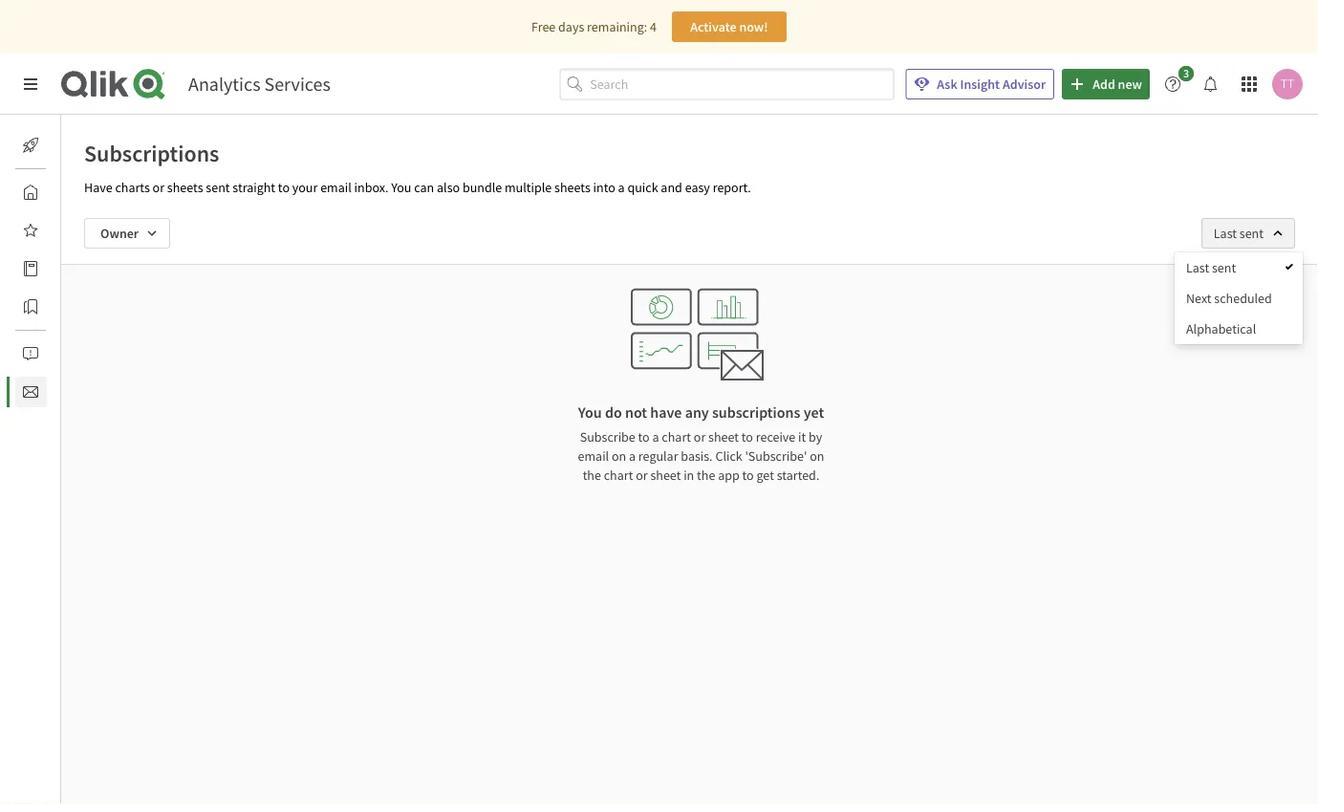 Task type: describe. For each thing, give the bounding box(es) containing it.
last for last sent 'field'
[[1214, 225, 1237, 242]]

1 vertical spatial or
[[694, 428, 706, 446]]

and
[[661, 179, 683, 196]]

it
[[799, 428, 806, 446]]

home link
[[15, 177, 95, 208]]

you do not have any subscriptions yet subscribe to a chart or sheet to receive it by email on a regular basis. click 'subscribe' on the chart or sheet in the app to get started.
[[578, 403, 825, 484]]

to left your
[[278, 179, 290, 196]]

2 on from the left
[[810, 448, 825, 465]]

subscriptions
[[84, 139, 219, 167]]

ask insight advisor button
[[906, 69, 1055, 99]]

Search text field
[[590, 69, 894, 100]]

ask
[[937, 76, 958, 93]]

next scheduled option
[[1175, 283, 1303, 314]]

free
[[532, 18, 556, 35]]

home
[[61, 184, 95, 201]]

insight
[[961, 76, 1000, 93]]

last sent option
[[1175, 252, 1303, 283]]

in
[[684, 467, 695, 484]]

0 vertical spatial sent
[[206, 179, 230, 196]]

last for last sent option on the top
[[1187, 259, 1210, 276]]

0 horizontal spatial a
[[618, 179, 625, 196]]

remaining:
[[587, 18, 648, 35]]

navigation pane element
[[0, 122, 104, 415]]

2 vertical spatial or
[[636, 467, 648, 484]]

1 vertical spatial chart
[[604, 467, 633, 484]]

alphabetical
[[1187, 320, 1257, 338]]

2 horizontal spatial a
[[653, 428, 659, 446]]

0 vertical spatial sheet
[[709, 428, 739, 446]]

catalog
[[61, 260, 104, 277]]

by
[[809, 428, 823, 446]]

1 on from the left
[[612, 448, 627, 465]]

subscribe
[[580, 428, 636, 446]]

yet
[[804, 403, 825, 422]]

0 vertical spatial or
[[153, 179, 165, 196]]

2 sheets from the left
[[555, 179, 591, 196]]

catalog link
[[15, 253, 104, 284]]

your
[[292, 179, 318, 196]]

to left 'get'
[[743, 467, 754, 484]]

open sidebar menu image
[[23, 77, 38, 92]]

sent for last sent option on the top
[[1213, 259, 1237, 276]]

scheduled
[[1215, 290, 1273, 307]]

started.
[[777, 467, 820, 484]]

ask insight advisor
[[937, 76, 1046, 93]]

Last sent field
[[1202, 218, 1296, 249]]

0 vertical spatial you
[[391, 179, 412, 196]]

free days remaining: 4
[[532, 18, 657, 35]]

alphabetical option
[[1175, 314, 1303, 344]]

into
[[593, 179, 616, 196]]

activate
[[691, 18, 737, 35]]

you inside the you do not have any subscriptions yet subscribe to a chart or sheet to receive it by email on a regular basis. click 'subscribe' on the chart or sheet in the app to get started.
[[578, 403, 602, 422]]

click
[[716, 448, 743, 465]]

2 vertical spatial a
[[629, 448, 636, 465]]



Task type: vqa. For each thing, say whether or not it's contained in the screenshot.
the right You
yes



Task type: locate. For each thing, give the bounding box(es) containing it.
last inside 'field'
[[1214, 225, 1237, 242]]

searchbar element
[[560, 69, 894, 100]]

sent for last sent 'field'
[[1240, 225, 1264, 242]]

services
[[264, 72, 331, 96]]

sheets
[[167, 179, 203, 196], [555, 179, 591, 196]]

sent left the straight
[[206, 179, 230, 196]]

you
[[391, 179, 412, 196], [578, 403, 602, 422]]

1 horizontal spatial the
[[697, 467, 716, 484]]

straight
[[233, 179, 275, 196]]

2 horizontal spatial sent
[[1240, 225, 1264, 242]]

regular
[[639, 448, 679, 465]]

0 vertical spatial last sent
[[1214, 225, 1264, 242]]

filters region
[[0, 0, 1319, 804]]

1 vertical spatial email
[[578, 448, 609, 465]]

1 vertical spatial sent
[[1240, 225, 1264, 242]]

0 horizontal spatial sheets
[[167, 179, 203, 196]]

1 horizontal spatial sheet
[[709, 428, 739, 446]]

activate now! link
[[672, 11, 787, 42]]

sheet
[[709, 428, 739, 446], [651, 467, 681, 484]]

chart
[[662, 428, 691, 446], [604, 467, 633, 484]]

1 vertical spatial you
[[578, 403, 602, 422]]

bundle
[[463, 179, 502, 196]]

report.
[[713, 179, 752, 196]]

1 vertical spatial last sent
[[1187, 259, 1237, 276]]

last sent inside last sent option
[[1187, 259, 1237, 276]]

0 horizontal spatial last
[[1187, 259, 1210, 276]]

last inside option
[[1187, 259, 1210, 276]]

favorites image
[[23, 223, 38, 238]]

to up regular
[[638, 428, 650, 446]]

sent inside 'field'
[[1240, 225, 1264, 242]]

sent
[[206, 179, 230, 196], [1240, 225, 1264, 242], [1213, 259, 1237, 276]]

a right into
[[618, 179, 625, 196]]

a left regular
[[629, 448, 636, 465]]

not
[[625, 403, 648, 422]]

get
[[757, 467, 775, 484]]

last sent for last sent 'field'
[[1214, 225, 1264, 242]]

1 sheets from the left
[[167, 179, 203, 196]]

receive
[[756, 428, 796, 446]]

chart up regular
[[662, 428, 691, 446]]

or right charts
[[153, 179, 165, 196]]

advisor
[[1003, 76, 1046, 93]]

or down regular
[[636, 467, 648, 484]]

1 the from the left
[[583, 467, 601, 484]]

sheet down regular
[[651, 467, 681, 484]]

0 horizontal spatial the
[[583, 467, 601, 484]]

sheet up 'click'
[[709, 428, 739, 446]]

the
[[583, 467, 601, 484], [697, 467, 716, 484]]

or up basis.
[[694, 428, 706, 446]]

1 horizontal spatial sheets
[[555, 179, 591, 196]]

a up regular
[[653, 428, 659, 446]]

2 horizontal spatial or
[[694, 428, 706, 446]]

inbox.
[[354, 179, 389, 196]]

subscriptions
[[712, 403, 801, 422]]

0 horizontal spatial email
[[320, 179, 352, 196]]

collections image
[[23, 299, 38, 315]]

sheets left into
[[555, 179, 591, 196]]

days
[[559, 18, 585, 35]]

last sent inside last sent 'field'
[[1214, 225, 1264, 242]]

0 horizontal spatial you
[[391, 179, 412, 196]]

0 horizontal spatial or
[[153, 179, 165, 196]]

0 vertical spatial chart
[[662, 428, 691, 446]]

basis.
[[681, 448, 713, 465]]

the right in
[[697, 467, 716, 484]]

to
[[278, 179, 290, 196], [638, 428, 650, 446], [742, 428, 754, 446], [743, 467, 754, 484]]

subscriptions image
[[23, 384, 38, 400]]

list box containing last sent
[[1175, 252, 1303, 344]]

last sent up last sent option on the top
[[1214, 225, 1264, 242]]

analytics services element
[[188, 72, 331, 96]]

you left do at bottom
[[578, 403, 602, 422]]

1 vertical spatial a
[[653, 428, 659, 446]]

or
[[153, 179, 165, 196], [694, 428, 706, 446], [636, 467, 648, 484]]

the down subscribe
[[583, 467, 601, 484]]

next scheduled
[[1187, 290, 1273, 307]]

list box
[[1175, 252, 1303, 344]]

sent up next scheduled
[[1213, 259, 1237, 276]]

a
[[618, 179, 625, 196], [653, 428, 659, 446], [629, 448, 636, 465]]

analytics
[[188, 72, 261, 96]]

do
[[605, 403, 622, 422]]

sheets down subscriptions
[[167, 179, 203, 196]]

0 vertical spatial email
[[320, 179, 352, 196]]

on down subscribe
[[612, 448, 627, 465]]

1 horizontal spatial email
[[578, 448, 609, 465]]

catalog image
[[23, 261, 38, 276]]

last sent for last sent option on the top
[[1187, 259, 1237, 276]]

home image
[[23, 185, 38, 200]]

multiple
[[505, 179, 552, 196]]

last up "next"
[[1187, 259, 1210, 276]]

2 vertical spatial sent
[[1213, 259, 1237, 276]]

email down subscribe
[[578, 448, 609, 465]]

last up last sent option on the top
[[1214, 225, 1237, 242]]

1 horizontal spatial chart
[[662, 428, 691, 446]]

email
[[320, 179, 352, 196], [578, 448, 609, 465]]

on
[[612, 448, 627, 465], [810, 448, 825, 465]]

charts
[[115, 179, 150, 196]]

0 horizontal spatial on
[[612, 448, 627, 465]]

chart down subscribe
[[604, 467, 633, 484]]

activate now!
[[691, 18, 769, 35]]

1 horizontal spatial or
[[636, 467, 648, 484]]

last sent up "next"
[[1187, 259, 1237, 276]]

sent up last sent option on the top
[[1240, 225, 1264, 242]]

0 horizontal spatial chart
[[604, 467, 633, 484]]

1 horizontal spatial last
[[1214, 225, 1237, 242]]

now!
[[740, 18, 769, 35]]

1 horizontal spatial a
[[629, 448, 636, 465]]

0 horizontal spatial sheet
[[651, 467, 681, 484]]

have charts or sheets sent straight to your email inbox. you can also bundle multiple sheets into a quick and easy report.
[[84, 179, 752, 196]]

can
[[414, 179, 434, 196]]

1 horizontal spatial sent
[[1213, 259, 1237, 276]]

2 the from the left
[[697, 467, 716, 484]]

have
[[651, 403, 682, 422]]

you left can
[[391, 179, 412, 196]]

alerts image
[[23, 346, 38, 361]]

next
[[1187, 290, 1212, 307]]

1 vertical spatial sheet
[[651, 467, 681, 484]]

app
[[718, 467, 740, 484]]

'subscribe'
[[745, 448, 808, 465]]

0 vertical spatial last
[[1214, 225, 1237, 242]]

to down subscriptions
[[742, 428, 754, 446]]

0 horizontal spatial sent
[[206, 179, 230, 196]]

getting started image
[[23, 138, 38, 153]]

1 vertical spatial last
[[1187, 259, 1210, 276]]

have
[[84, 179, 112, 196]]

1 horizontal spatial you
[[578, 403, 602, 422]]

analytics services
[[188, 72, 331, 96]]

last
[[1214, 225, 1237, 242], [1187, 259, 1210, 276]]

quick
[[628, 179, 658, 196]]

sent inside option
[[1213, 259, 1237, 276]]

email right your
[[320, 179, 352, 196]]

last sent
[[1214, 225, 1264, 242], [1187, 259, 1237, 276]]

also
[[437, 179, 460, 196]]

0 vertical spatial a
[[618, 179, 625, 196]]

list box inside filters "region"
[[1175, 252, 1303, 344]]

on down by
[[810, 448, 825, 465]]

easy
[[685, 179, 710, 196]]

4
[[650, 18, 657, 35]]

any
[[685, 403, 709, 422]]

email inside the you do not have any subscriptions yet subscribe to a chart or sheet to receive it by email on a regular basis. click 'subscribe' on the chart or sheet in the app to get started.
[[578, 448, 609, 465]]

1 horizontal spatial on
[[810, 448, 825, 465]]



